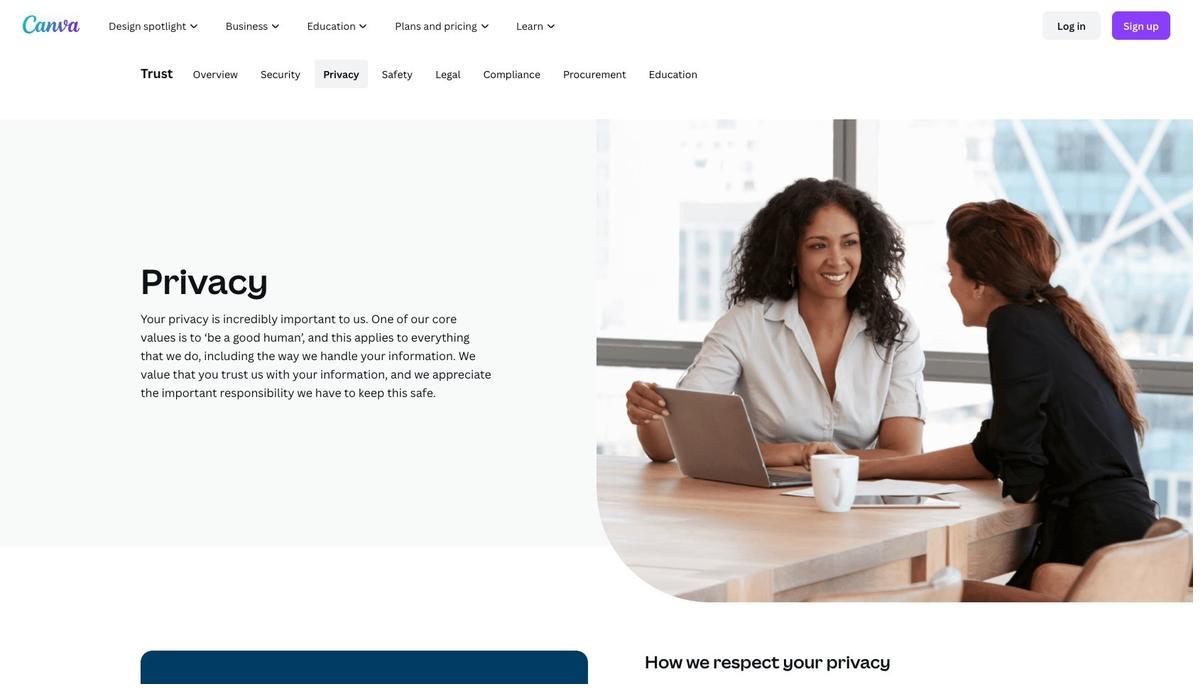 Task type: locate. For each thing, give the bounding box(es) containing it.
menu bar
[[179, 60, 706, 88]]



Task type: describe. For each thing, give the bounding box(es) containing it.
top level navigation element
[[97, 11, 616, 40]]



Task type: vqa. For each thing, say whether or not it's contained in the screenshot.
the Top level navigation element
yes



